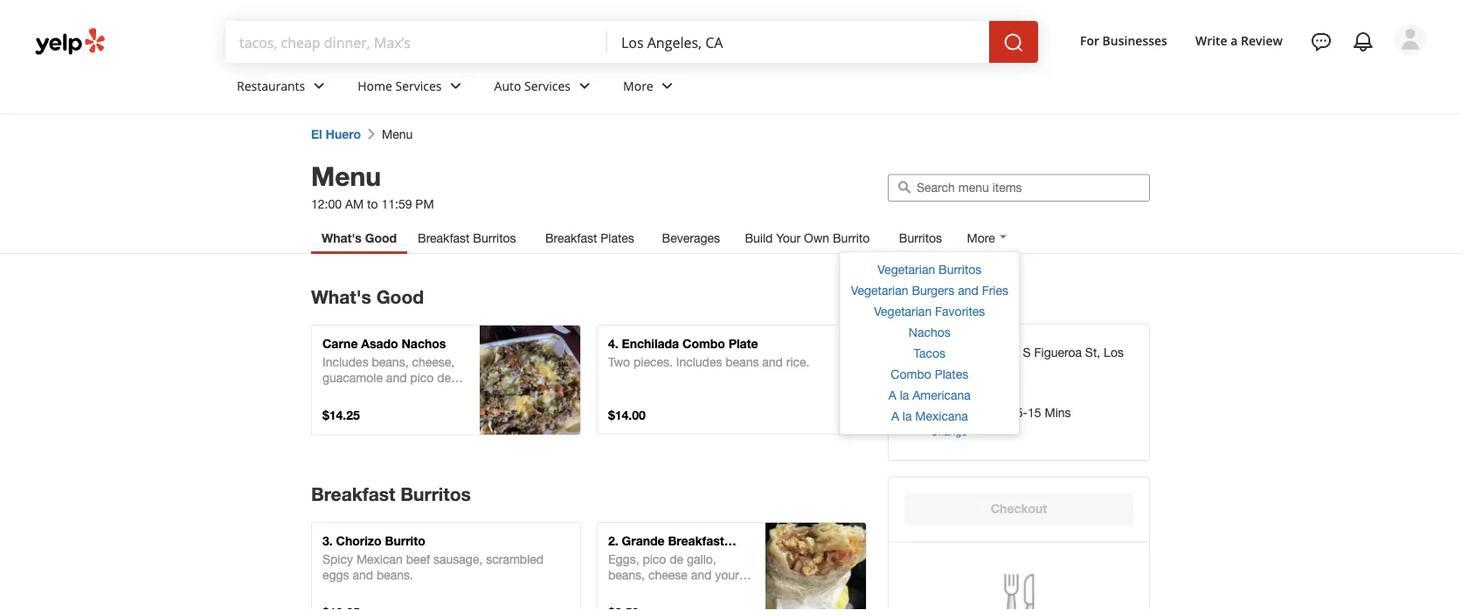 Task type: vqa. For each thing, say whether or not it's contained in the screenshot.
de inside the "CARNE ASADO NACHOS INCLUDES BEANS, CHEESE, GUACAMOLE AND PICO DE GALLO. $14.25"
yes



Task type: locate. For each thing, give the bounding box(es) containing it.
more up fries
[[967, 231, 995, 246]]

am
[[345, 197, 364, 212]]

1 horizontal spatial add
[[784, 563, 807, 577]]

1 horizontal spatial 24 chevron down v2 image
[[445, 76, 466, 96]]

what's good down am
[[322, 231, 397, 246]]

and left "rice."
[[762, 355, 783, 370]]

and inside 3. chorizo burrito spicy mexican beef sausage, scrambled eggs and beans.
[[353, 569, 373, 583]]

checkout button
[[905, 494, 1134, 527]]

s
[[1023, 346, 1031, 360]]

0 vertical spatial change button
[[931, 377, 967, 392]]

burrito down grande
[[608, 550, 649, 565]]

vegetarian up the vegetarian burgers and fries link
[[878, 263, 935, 277]]

order ready in 5-15 mins
[[931, 406, 1071, 420]]

guacamole
[[323, 371, 383, 385]]

0 horizontal spatial plates
[[601, 231, 634, 246]]

1 horizontal spatial 24 cart image
[[805, 579, 826, 600]]

0 vertical spatial to
[[367, 197, 378, 212]]

$14.25
[[323, 409, 360, 423]]

1 vertical spatial change
[[931, 426, 967, 438]]

$14.00
[[608, 409, 646, 423]]

de
[[437, 371, 451, 385], [670, 553, 684, 567]]

add to cart
[[498, 365, 562, 380], [784, 563, 848, 577]]

and down mexican
[[353, 569, 373, 583]]

and
[[958, 284, 979, 298], [762, 355, 783, 370], [386, 371, 407, 385], [353, 569, 373, 583], [691, 569, 712, 583]]

breakfast inside 2. grande breakfast burrito
[[668, 534, 724, 549]]

24 chevron down v2 image inside home services link
[[445, 76, 466, 96]]

2 24 chevron down v2 image from the left
[[445, 76, 466, 96]]

chorizo
[[336, 534, 382, 549]]

pieces.
[[634, 355, 673, 370]]

combo down the tacos link
[[891, 367, 932, 382]]

add right your
[[784, 563, 807, 577]]

1 24 chevron down v2 image from the left
[[309, 76, 330, 96]]

1 horizontal spatial combo
[[891, 367, 932, 382]]

1 horizontal spatial nachos
[[909, 326, 951, 340]]

notifications image
[[1353, 31, 1374, 52]]

1 horizontal spatial de
[[670, 553, 684, 567]]

0 vertical spatial combo
[[683, 337, 725, 351]]

0 vertical spatial change
[[931, 378, 967, 391]]

includes inside 4. enchilada combo plate two pieces. includes beans and rice.
[[676, 355, 722, 370]]

home
[[358, 77, 392, 94]]

pm
[[415, 197, 434, 212]]

beans, inside eggs, pico de gallo, beans, cheese and your choice of ham or bacon.
[[608, 569, 645, 583]]

change button
[[931, 377, 967, 392], [931, 424, 967, 440]]

restaurants link
[[223, 63, 344, 114]]

24 cart image for eggs, pico de gallo, beans, cheese and your choice of ham or bacon.
[[805, 579, 826, 600]]

4. enchilada combo plate two pieces. includes beans and rice.
[[608, 337, 810, 370]]

1 vertical spatial la
[[903, 409, 912, 424]]

and down "gallo,"
[[691, 569, 712, 583]]

0 vertical spatial beans,
[[372, 355, 409, 370]]

beans, down asado
[[372, 355, 409, 370]]

change button down "angeles,"
[[931, 377, 967, 392]]

de down the cheese, at the bottom left of the page
[[437, 371, 451, 385]]

0 vertical spatial de
[[437, 371, 451, 385]]

0 vertical spatial add
[[498, 365, 521, 380]]

vegetarian left burgers
[[851, 284, 909, 298]]

beans, up choice
[[608, 569, 645, 583]]

burgers
[[912, 284, 955, 298]]

tab list
[[311, 223, 1020, 435]]

0 horizontal spatial more
[[623, 77, 654, 94]]

24 chevron down v2 image
[[574, 76, 595, 96]]

services left 24 chevron down v2 icon
[[524, 77, 571, 94]]

24 chevron down v2 image right 24 chevron down v2 icon
[[657, 76, 678, 96]]

asado
[[361, 337, 398, 351]]

menu inside menu 12:00 am to 11:59 pm
[[311, 160, 381, 191]]

includes left beans
[[676, 355, 722, 370]]

combo plates link
[[841, 364, 1019, 385]]

menu
[[382, 127, 413, 141], [311, 160, 381, 191]]

grande
[[622, 534, 665, 549]]

0 horizontal spatial 24 cart image
[[520, 382, 541, 403]]

services right home
[[396, 77, 442, 94]]

what's good up asado
[[311, 286, 424, 308]]

1 vertical spatial pico
[[643, 553, 666, 567]]

angeles,
[[931, 361, 978, 376]]

breakfast plates
[[545, 231, 634, 246]]

pick
[[931, 346, 956, 360]]

nachos up the cheese, at the bottom left of the page
[[402, 337, 446, 351]]

nachos down vegetarian favorites link
[[909, 326, 951, 340]]

5-
[[1016, 406, 1028, 420]]

2 includes from the left
[[676, 355, 722, 370]]

1 horizontal spatial cart
[[824, 563, 848, 577]]

for
[[1080, 32, 1100, 49]]

and inside carne asado nachos includes beans, cheese, guacamole and pico de gallo. $14.25
[[386, 371, 407, 385]]

1 vertical spatial add
[[784, 563, 807, 577]]

menu down home services link
[[382, 127, 413, 141]]

in
[[1003, 406, 1013, 420]]

of
[[648, 584, 659, 599]]

2 vertical spatial to
[[810, 563, 821, 577]]

2 change from the top
[[931, 426, 967, 438]]

2 horizontal spatial burrito
[[833, 231, 870, 246]]

burrito up the beef
[[385, 534, 425, 549]]

1 horizontal spatial burrito
[[608, 550, 649, 565]]

la
[[900, 388, 909, 403], [903, 409, 912, 424]]

el huero
[[311, 127, 361, 141]]

3.
[[323, 534, 333, 549]]

up
[[960, 346, 974, 360]]

2 horizontal spatial 24 chevron down v2 image
[[657, 76, 678, 96]]

and inside vegetarian burritos vegetarian burgers and fries vegetarian favorites nachos tacos combo plates a la americana a la mexicana
[[958, 284, 979, 298]]

what's good inside tab list
[[322, 231, 397, 246]]

los
[[1104, 346, 1124, 360]]

beans, inside carne asado nachos includes beans, cheese, guacamole and pico de gallo. $14.25
[[372, 355, 409, 370]]

1 change from the top
[[931, 378, 967, 391]]

1 horizontal spatial beans,
[[608, 569, 645, 583]]

1 vertical spatial cart
[[824, 563, 848, 577]]

1 horizontal spatial pico
[[643, 553, 666, 567]]

1 change button from the top
[[931, 377, 967, 392]]

scrambled
[[486, 553, 544, 567]]

messages image
[[1311, 31, 1332, 52]]

0 vertical spatial good
[[365, 231, 397, 246]]

0 horizontal spatial to
[[367, 197, 378, 212]]

0 horizontal spatial combo
[[683, 337, 725, 351]]

breakfast
[[418, 231, 470, 246], [545, 231, 597, 246], [311, 484, 395, 506], [668, 534, 724, 549]]

0 horizontal spatial includes
[[323, 355, 369, 370]]

beverages
[[662, 231, 720, 246]]

includes
[[323, 355, 369, 370], [676, 355, 722, 370]]

1 vertical spatial more
[[967, 231, 995, 246]]

0 horizontal spatial de
[[437, 371, 451, 385]]

0 vertical spatial breakfast burritos
[[418, 231, 516, 246]]

1 vertical spatial to
[[524, 365, 535, 380]]

beans
[[726, 355, 759, 370]]

24 chevron down v2 image
[[309, 76, 330, 96], [445, 76, 466, 96], [657, 76, 678, 96]]

good up asado
[[376, 286, 424, 308]]

2 vertical spatial burrito
[[608, 550, 649, 565]]

24 chevron down v2 image inside more link
[[657, 76, 678, 96]]

cart
[[538, 365, 562, 380], [824, 563, 848, 577]]

breakfast burritos down the pm
[[418, 231, 516, 246]]

1 horizontal spatial includes
[[676, 355, 722, 370]]

0 horizontal spatial add to cart
[[498, 365, 562, 380]]

0 vertical spatial a
[[889, 388, 897, 403]]

2 change button from the top
[[931, 424, 967, 440]]

0 horizontal spatial burrito
[[385, 534, 425, 549]]

2 horizontal spatial to
[[810, 563, 821, 577]]

0 horizontal spatial services
[[396, 77, 442, 94]]

change button down the mexicana
[[931, 424, 967, 440]]

menu
[[311, 270, 883, 611]]

11:59
[[381, 197, 412, 212]]

4.
[[608, 337, 619, 351]]

vegetarian
[[878, 263, 935, 277], [851, 284, 909, 298], [874, 305, 932, 319]]

your
[[776, 231, 801, 246]]

2 services from the left
[[524, 77, 571, 94]]

24 cart image
[[520, 382, 541, 403], [805, 579, 826, 600]]

24 chevron down v2 image left the auto
[[445, 76, 466, 96]]

change
[[931, 378, 967, 391], [931, 426, 967, 438]]

1 horizontal spatial services
[[524, 77, 571, 94]]

0 vertical spatial more
[[623, 77, 654, 94]]

1 vertical spatial burrito
[[385, 534, 425, 549]]

plates left the beverages
[[601, 231, 634, 246]]

vegetarian burritos vegetarian burgers and fries vegetarian favorites nachos tacos combo plates a la americana a la mexicana
[[851, 263, 1009, 424]]

ready
[[968, 406, 1000, 420]]

auto services link
[[480, 63, 609, 114]]

1 horizontal spatial menu
[[382, 127, 413, 141]]

burrito for build your own burrito
[[833, 231, 870, 246]]

notifications image
[[1353, 31, 1374, 52]]

what's good
[[322, 231, 397, 246], [311, 286, 424, 308]]

what's up carne
[[311, 286, 371, 308]]

0 horizontal spatial cart
[[538, 365, 562, 380]]

beans,
[[372, 355, 409, 370], [608, 569, 645, 583]]

eggs
[[323, 569, 349, 583]]

bob b. image
[[1395, 24, 1426, 55]]

more inside tab list
[[967, 231, 995, 246]]

0 horizontal spatial pico
[[410, 371, 434, 385]]

burrito inside 2. grande breakfast burrito
[[608, 550, 649, 565]]

1 vertical spatial add to cart
[[784, 563, 848, 577]]

what's
[[322, 231, 362, 246], [311, 286, 371, 308]]

1 vertical spatial combo
[[891, 367, 932, 382]]

plates
[[601, 231, 634, 246], [935, 367, 969, 382]]

more right 24 chevron down v2 icon
[[623, 77, 654, 94]]

menu for menu 12:00 am to 11:59 pm
[[311, 160, 381, 191]]

0 vertical spatial 24 cart image
[[520, 382, 541, 403]]

la down the combo plates link
[[900, 388, 909, 403]]

change button for order ready
[[931, 424, 967, 440]]

0 vertical spatial add to cart
[[498, 365, 562, 380]]

0 vertical spatial burrito
[[833, 231, 870, 246]]

0 vertical spatial what's good
[[322, 231, 397, 246]]

burrito for 2. grande breakfast burrito
[[608, 550, 649, 565]]

0 vertical spatial what's
[[322, 231, 362, 246]]

  text field
[[239, 32, 593, 52]]

24 chevron down v2 image inside the 'restaurants' 'link'
[[309, 76, 330, 96]]

nachos inside carne asado nachos includes beans, cheese, guacamole and pico de gallo. $14.25
[[402, 337, 446, 351]]

1 vertical spatial 24 cart image
[[805, 579, 826, 600]]

pico
[[410, 371, 434, 385], [643, 553, 666, 567]]

pico down the cheese, at the bottom left of the page
[[410, 371, 434, 385]]

to for 2. grande breakfast burrito
[[810, 563, 821, 577]]

to inside menu 12:00 am to 11:59 pm
[[367, 197, 378, 212]]

0 vertical spatial la
[[900, 388, 909, 403]]

services for home services
[[396, 77, 442, 94]]

1 vertical spatial change button
[[931, 424, 967, 440]]

breakfast burritos up chorizo
[[311, 484, 471, 506]]

None search field
[[226, 21, 1059, 63]]

1 vertical spatial menu
[[311, 160, 381, 191]]

nachos
[[909, 326, 951, 340], [402, 337, 446, 351]]

2.
[[608, 534, 619, 549]]

businesses
[[1103, 32, 1168, 49]]

burrito right own in the top of the page
[[833, 231, 870, 246]]

mins
[[1045, 406, 1071, 420]]

mexican
[[357, 553, 403, 567]]

add to cart for eggs, pico de gallo, beans, cheese and your choice of ham or bacon.
[[784, 563, 848, 577]]

a down the combo plates link
[[889, 388, 897, 403]]

and down asado
[[386, 371, 407, 385]]

good
[[365, 231, 397, 246], [376, 286, 424, 308]]

spicy
[[323, 553, 353, 567]]

vegetarian down the vegetarian burgers and fries link
[[874, 305, 932, 319]]

beans.
[[377, 569, 413, 583]]

1 includes from the left
[[323, 355, 369, 370]]

pico inside eggs, pico de gallo, beans, cheese and your choice of ham or bacon.
[[643, 553, 666, 567]]

0 vertical spatial menu
[[382, 127, 413, 141]]

la down "a la americana" link
[[903, 409, 912, 424]]

a
[[1231, 32, 1238, 49]]

combo left plate
[[683, 337, 725, 351]]

0 vertical spatial vegetarian
[[878, 263, 935, 277]]

includes up guacamole
[[323, 355, 369, 370]]

1 horizontal spatial plates
[[935, 367, 969, 382]]

1 horizontal spatial add to cart
[[784, 563, 848, 577]]

and inside eggs, pico de gallo, beans, cheese and your choice of ham or bacon.
[[691, 569, 712, 583]]

3 24 chevron down v2 image from the left
[[657, 76, 678, 96]]

burrito inside tab list
[[833, 231, 870, 246]]

auto
[[494, 77, 521, 94]]

and inside 4. enchilada combo plate two pieces. includes beans and rice.
[[762, 355, 783, 370]]

2. grande breakfast burrito
[[608, 534, 724, 565]]

menu up am
[[311, 160, 381, 191]]

review
[[1241, 32, 1283, 49]]

24 chevron down v2 image up el
[[309, 76, 330, 96]]

what's down am
[[322, 231, 362, 246]]

more
[[623, 77, 654, 94], [967, 231, 995, 246]]

change down the mexicana
[[931, 426, 967, 438]]

a down "a la americana" link
[[891, 409, 899, 424]]

change for pick up at
[[931, 378, 967, 391]]

combo inside vegetarian burritos vegetarian burgers and fries vegetarian favorites nachos tacos combo plates a la americana a la mexicana
[[891, 367, 932, 382]]

1 services from the left
[[396, 77, 442, 94]]

1 vertical spatial de
[[670, 553, 684, 567]]

beans, for pico
[[608, 569, 645, 583]]

1 vertical spatial what's
[[311, 286, 371, 308]]

de up cheese
[[670, 553, 684, 567]]

change down "angeles,"
[[931, 378, 967, 391]]

breakfast burritos
[[418, 231, 516, 246], [311, 484, 471, 506]]

0 horizontal spatial 24 chevron down v2 image
[[309, 76, 330, 96]]

carne asado nachos includes beans, cheese, guacamole and pico de gallo. $14.25
[[323, 337, 455, 423]]

0 horizontal spatial add
[[498, 365, 521, 380]]

0 vertical spatial cart
[[538, 365, 562, 380]]

1 vertical spatial plates
[[935, 367, 969, 382]]

burritos inside vegetarian burritos vegetarian burgers and fries vegetarian favorites nachos tacos combo plates a la americana a la mexicana
[[939, 263, 982, 277]]

add right the cheese, at the bottom left of the page
[[498, 365, 521, 380]]

1 horizontal spatial to
[[524, 365, 535, 380]]

burrito
[[833, 231, 870, 246], [385, 534, 425, 549], [608, 550, 649, 565]]

1 horizontal spatial more
[[967, 231, 995, 246]]

1 vertical spatial what's good
[[311, 286, 424, 308]]

pico up cheese
[[643, 553, 666, 567]]

plates up americana
[[935, 367, 969, 382]]

0 vertical spatial pico
[[410, 371, 434, 385]]

good down 11:59
[[365, 231, 397, 246]]

and up favorites
[[958, 284, 979, 298]]

0 horizontal spatial menu
[[311, 160, 381, 191]]

0 horizontal spatial nachos
[[402, 337, 446, 351]]

0 horizontal spatial beans,
[[372, 355, 409, 370]]

1 vertical spatial beans,
[[608, 569, 645, 583]]



Task type: describe. For each thing, give the bounding box(es) containing it.
combo inside 4. enchilada combo plate two pieces. includes beans and rice.
[[683, 337, 725, 351]]

home services
[[358, 77, 442, 94]]

a la americana link
[[841, 385, 1019, 406]]

add for includes beans, cheese, guacamole and pico de gallo.
[[498, 365, 521, 380]]

24 chevron down v2 image for restaurants
[[309, 76, 330, 96]]

mexicana
[[915, 409, 968, 424]]

menu containing what's good
[[311, 270, 883, 611]]

eggs,
[[608, 553, 639, 567]]

add for eggs, pico de gallo, beans, cheese and your choice of ham or bacon.
[[784, 563, 807, 577]]

pick up at
[[931, 346, 989, 360]]

write a review link
[[1189, 25, 1290, 56]]

to for carne asado nachos
[[524, 365, 535, 380]]

figueroa
[[1034, 346, 1082, 360]]

  text field
[[621, 32, 975, 52]]

search image
[[1003, 32, 1024, 53]]

at
[[978, 346, 989, 360]]

1 vertical spatial vegetarian
[[851, 284, 909, 298]]

3000 s figueroa st, los angeles, ca
[[931, 346, 1124, 376]]

de inside eggs, pico de gallo, beans, cheese and your choice of ham or bacon.
[[670, 553, 684, 567]]

el
[[311, 127, 322, 141]]

plates inside vegetarian burritos vegetarian burgers and fries vegetarian favorites nachos tacos combo plates a la americana a la mexicana
[[935, 367, 969, 382]]

choice
[[608, 584, 645, 599]]

nachos inside vegetarian burritos vegetarian burgers and fries vegetarian favorites nachos tacos combo plates a la americana a la mexicana
[[909, 326, 951, 340]]

checkout
[[991, 502, 1047, 517]]

huero
[[326, 127, 361, 141]]

change for order ready
[[931, 426, 967, 438]]

americana
[[913, 388, 971, 403]]

Search menu items text field
[[917, 180, 1141, 195]]

ham
[[662, 584, 686, 599]]

write a review
[[1196, 32, 1283, 49]]

carne
[[323, 337, 358, 351]]

menu for menu
[[382, 127, 413, 141]]

for businesses
[[1080, 32, 1168, 49]]

eggs, pico de gallo, beans, cheese and your choice of ham or bacon.
[[608, 553, 741, 599]]

own
[[804, 231, 830, 246]]

auto services
[[494, 77, 571, 94]]

pico inside carne asado nachos includes beans, cheese, guacamole and pico de gallo. $14.25
[[410, 371, 434, 385]]

vegetarian burritos link
[[841, 260, 1019, 281]]

for businesses link
[[1073, 25, 1175, 56]]

tab list containing what's good
[[311, 223, 1020, 435]]

tacos
[[914, 347, 946, 361]]

cart for eggs, pico de gallo, beans, cheese and your choice of ham or bacon.
[[824, 563, 848, 577]]

search image
[[1003, 32, 1024, 53]]

el huero link
[[311, 127, 361, 141]]

3. chorizo burrito spicy mexican beef sausage, scrambled eggs and beans.
[[323, 534, 544, 583]]

1 vertical spatial breakfast burritos
[[311, 484, 471, 506]]

add to cart for includes beans, cheese, guacamole and pico de gallo.
[[498, 365, 562, 380]]

cart for includes beans, cheese, guacamole and pico de gallo.
[[538, 365, 562, 380]]

build your own burrito
[[745, 231, 870, 246]]

home services link
[[344, 63, 480, 114]]

more menu
[[840, 252, 1020, 435]]

bacon.
[[704, 584, 741, 599]]

build
[[745, 231, 773, 246]]

burrito inside 3. chorizo burrito spicy mexican beef sausage, scrambled eggs and beans.
[[385, 534, 425, 549]]

or
[[689, 584, 700, 599]]

15
[[1028, 406, 1041, 420]]

tacos link
[[841, 343, 1019, 364]]

services for auto services
[[524, 77, 571, 94]]

rice.
[[786, 355, 810, 370]]

restaurants
[[237, 77, 305, 94]]

includes inside carne asado nachos includes beans, cheese, guacamole and pico de gallo. $14.25
[[323, 355, 369, 370]]

de inside carne asado nachos includes beans, cheese, guacamole and pico de gallo. $14.25
[[437, 371, 451, 385]]

vegetarian burgers and fries link
[[841, 281, 1019, 302]]

your
[[715, 569, 739, 583]]

nachos link
[[841, 322, 1019, 343]]

two
[[608, 355, 630, 370]]

24 chevron down v2 image for home services
[[445, 76, 466, 96]]

sausage,
[[434, 553, 483, 567]]

order
[[931, 406, 964, 420]]

cheese
[[648, 569, 688, 583]]

vegetarian favorites link
[[841, 302, 1019, 322]]

24 cart image for includes beans, cheese, guacamole and pico de gallo.
[[520, 382, 541, 403]]

a la mexicana link
[[841, 406, 1019, 427]]

1 vertical spatial good
[[376, 286, 424, 308]]

write
[[1196, 32, 1228, 49]]

fries
[[982, 284, 1009, 298]]

menu 12:00 am to 11:59 pm
[[311, 160, 434, 212]]

gallo.
[[323, 387, 352, 401]]

0 vertical spatial plates
[[601, 231, 634, 246]]

12:00
[[311, 197, 342, 212]]

change button for pick up at
[[931, 377, 967, 392]]

tacos, cheap dinner, Max's text field
[[239, 32, 593, 52]]

enchilada
[[622, 337, 679, 351]]

more link
[[609, 63, 692, 114]]

favorites
[[935, 305, 985, 319]]

3000
[[992, 346, 1020, 360]]

2 vertical spatial vegetarian
[[874, 305, 932, 319]]

messages image
[[1311, 31, 1332, 52]]

ca
[[981, 361, 998, 376]]

24 chevron down v2 image for more
[[657, 76, 678, 96]]

address, neighborhood, city, state or zip text field
[[621, 32, 975, 52]]

gallo,
[[687, 553, 716, 567]]

st,
[[1085, 346, 1101, 360]]

beans, for asado
[[372, 355, 409, 370]]

breakfast burritos inside tab list
[[418, 231, 516, 246]]

cheese,
[[412, 355, 455, 370]]

1 vertical spatial a
[[891, 409, 899, 424]]



